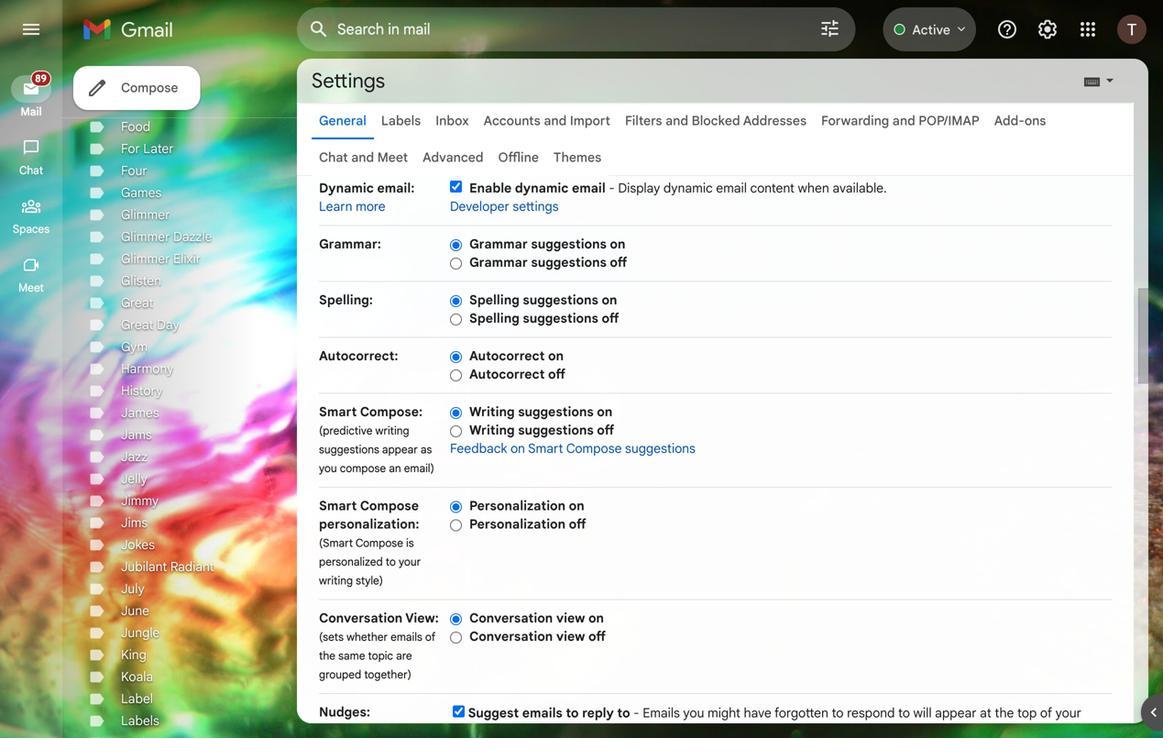 Task type: vqa. For each thing, say whether or not it's contained in the screenshot.
16th row from the bottom of the page
no



Task type: describe. For each thing, give the bounding box(es) containing it.
jazz
[[121, 449, 148, 465]]

learn
[[319, 199, 353, 215]]

chat for chat
[[19, 164, 43, 177]]

0 vertical spatial meet
[[378, 149, 408, 166]]

(predictive
[[319, 424, 373, 438]]

main menu image
[[20, 18, 42, 40]]

jams link
[[121, 427, 152, 443]]

mail heading
[[0, 105, 62, 119]]

grammar suggestions off
[[470, 254, 628, 271]]

for later link
[[121, 141, 174, 157]]

Search in mail text field
[[337, 20, 768, 39]]

forwarding
[[822, 113, 890, 129]]

you inside smart compose: (predictive writing suggestions appear as you compose an email)
[[319, 462, 337, 475]]

jelly
[[121, 471, 147, 487]]

spelling for spelling suggestions on
[[470, 292, 520, 308]]

and for forwarding
[[893, 113, 916, 129]]

labels for the topmost labels link
[[381, 113, 421, 129]]

conversation for conversation view: (sets whether emails of the same topic are grouped together)
[[319, 610, 403, 626]]

nudges:
[[319, 704, 370, 720]]

glimmer for dazzle
[[121, 229, 170, 245]]

autocorrect for autocorrect on
[[470, 348, 545, 364]]

jungle link
[[121, 625, 160, 641]]

at
[[980, 705, 992, 721]]

and for accounts
[[544, 113, 567, 129]]

add-ons
[[995, 113, 1047, 129]]

glisten
[[121, 273, 161, 289]]

you inside the - emails you might have forgotten to respond to will appear at the top of your inbox
[[684, 705, 705, 721]]

compose button
[[73, 66, 200, 110]]

suggestions for grammar suggestions off
[[531, 254, 607, 271]]

great day link
[[121, 317, 179, 333]]

chat and meet link
[[319, 149, 408, 166]]

reply
[[582, 705, 614, 721]]

developer
[[450, 199, 510, 215]]

off down personalization on on the bottom
[[569, 516, 587, 532]]

suggestions for writing suggestions on
[[518, 404, 594, 420]]

advanced
[[423, 149, 484, 166]]

forwarding and pop/imap link
[[822, 113, 980, 129]]

ons
[[1025, 113, 1047, 129]]

compose down personalization:
[[356, 536, 403, 550]]

top
[[1018, 705, 1037, 721]]

on up conversation view off
[[589, 610, 604, 626]]

personalized
[[319, 555, 383, 569]]

the inside the conversation view: (sets whether emails of the same topic are grouped together)
[[319, 649, 336, 663]]

Autocorrect on radio
[[450, 350, 462, 364]]

gmail image
[[83, 11, 182, 48]]

will
[[914, 705, 932, 721]]

meet inside meet heading
[[18, 281, 44, 295]]

compose inside compose button
[[121, 80, 178, 96]]

off for grammar suggestions on
[[610, 254, 628, 271]]

gym
[[121, 339, 148, 355]]

settings
[[312, 68, 385, 94]]

mail
[[21, 105, 42, 119]]

glimmer for elixir
[[121, 251, 170, 267]]

Spelling suggestions on radio
[[450, 294, 462, 308]]

style)
[[356, 574, 383, 588]]

jubilant radiant
[[121, 559, 214, 575]]

chat and meet
[[319, 149, 408, 166]]

james
[[121, 405, 159, 421]]

and for filters
[[666, 113, 689, 129]]

to left will
[[899, 705, 911, 721]]

select input tool image
[[1105, 73, 1116, 87]]

label link
[[121, 691, 153, 707]]

june
[[121, 603, 150, 619]]

on down writing suggestions off
[[511, 441, 525, 457]]

Writing suggestions off radio
[[450, 424, 462, 438]]

july link
[[121, 581, 145, 597]]

an
[[389, 462, 401, 475]]

Grammar suggestions on radio
[[450, 238, 462, 252]]

might
[[708, 705, 741, 721]]

available.
[[833, 180, 887, 196]]

suggestions for grammar suggestions on
[[531, 236, 607, 252]]

settings image
[[1037, 18, 1059, 40]]

suggestions for spelling suggestions off
[[523, 310, 599, 326]]

day
[[157, 317, 179, 333]]

for
[[121, 141, 140, 157]]

conversation view: (sets whether emails of the same topic are grouped together)
[[319, 610, 439, 682]]

conversation view on
[[470, 610, 604, 626]]

have
[[744, 705, 772, 721]]

jams
[[121, 427, 152, 443]]

appear inside the - emails you might have forgotten to respond to will appear at the top of your inbox
[[935, 705, 977, 721]]

(smart
[[319, 536, 353, 550]]

suggestions for spelling suggestions on
[[523, 292, 599, 308]]

enable
[[470, 180, 512, 196]]

writing inside smart compose: (predictive writing suggestions appear as you compose an email)
[[376, 424, 410, 438]]

smart compose: (predictive writing suggestions appear as you compose an email)
[[319, 404, 435, 475]]

import
[[570, 113, 611, 129]]

2 email from the left
[[716, 180, 747, 196]]

games
[[121, 185, 162, 201]]

dazzle
[[173, 229, 212, 245]]

spaces
[[13, 222, 50, 236]]

gym link
[[121, 339, 148, 355]]

great for great link
[[121, 295, 154, 311]]

to left respond
[[832, 705, 844, 721]]

spelling for spelling suggestions off
[[470, 310, 520, 326]]

add-ons link
[[995, 113, 1047, 129]]

filters
[[625, 113, 663, 129]]

inbox
[[451, 724, 483, 738]]

navigation containing mail
[[0, 59, 64, 738]]

search in mail image
[[303, 13, 336, 46]]

your inside smart compose personalization: (smart compose is personalized to your writing style)
[[399, 555, 421, 569]]

89
[[35, 72, 47, 85]]

games link
[[121, 185, 162, 201]]

email)
[[404, 462, 435, 475]]

addresses
[[743, 113, 807, 129]]

dynamic
[[319, 180, 374, 196]]

general
[[319, 113, 367, 129]]

koala
[[121, 669, 153, 685]]

king
[[121, 647, 147, 663]]

label
[[121, 691, 153, 707]]

themes link
[[554, 149, 602, 166]]

advanced search options image
[[812, 10, 849, 47]]

Grammar suggestions off radio
[[450, 257, 462, 270]]

content
[[751, 180, 795, 196]]

topic
[[368, 649, 393, 663]]

dynamic email: learn more
[[319, 180, 415, 215]]

james link
[[121, 405, 159, 421]]

great for great day
[[121, 317, 154, 333]]

on up 'spelling suggestions off'
[[602, 292, 618, 308]]

king link
[[121, 647, 147, 663]]

appear inside smart compose: (predictive writing suggestions appear as you compose an email)
[[382, 443, 418, 457]]

respond
[[847, 705, 895, 721]]

suggest emails to reply to
[[468, 705, 631, 721]]

spaces heading
[[0, 222, 62, 237]]

compose
[[340, 462, 386, 475]]

off for conversation view on
[[589, 629, 606, 645]]

on up the personalization off
[[569, 498, 585, 514]]

feedback on smart compose suggestions link
[[450, 441, 696, 457]]

jokes
[[121, 537, 155, 553]]



Task type: locate. For each thing, give the bounding box(es) containing it.
0 vertical spatial labels link
[[381, 113, 421, 129]]

2 personalization from the top
[[470, 516, 566, 532]]

the right the at on the right bottom
[[995, 705, 1015, 721]]

1 autocorrect from the top
[[470, 348, 545, 364]]

view for off
[[556, 629, 585, 645]]

appear left the at on the right bottom
[[935, 705, 977, 721]]

writing
[[470, 404, 515, 420], [470, 422, 515, 438]]

are
[[396, 649, 412, 663]]

the
[[319, 649, 336, 663], [995, 705, 1015, 721]]

radiant
[[170, 559, 214, 575]]

conversation up conversation view off
[[470, 610, 553, 626]]

your right top
[[1056, 705, 1082, 721]]

writing for writing suggestions off
[[470, 422, 515, 438]]

great down glisten link
[[121, 295, 154, 311]]

suggestions for writing suggestions off
[[518, 422, 594, 438]]

off up the feedback on smart compose suggestions link
[[597, 422, 615, 438]]

great
[[121, 295, 154, 311], [121, 317, 154, 333]]

the inside the - emails you might have forgotten to respond to will appear at the top of your inbox
[[995, 705, 1015, 721]]

0 horizontal spatial dynamic
[[515, 180, 569, 196]]

0 horizontal spatial your
[[399, 555, 421, 569]]

history
[[121, 383, 163, 399]]

0 vertical spatial grammar
[[470, 236, 528, 252]]

1 horizontal spatial you
[[684, 705, 705, 721]]

harmony
[[121, 361, 174, 377]]

enable dynamic email - display dynamic email content when available. developer settings
[[450, 180, 887, 215]]

accounts
[[484, 113, 541, 129]]

jims link
[[121, 515, 148, 531]]

forgotten
[[775, 705, 829, 721]]

suggestions
[[531, 236, 607, 252], [531, 254, 607, 271], [523, 292, 599, 308], [523, 310, 599, 326], [518, 404, 594, 420], [518, 422, 594, 438], [625, 441, 696, 457], [319, 443, 379, 457]]

smart up (predictive
[[319, 404, 357, 420]]

chat up dynamic
[[319, 149, 348, 166]]

smart up personalization:
[[319, 498, 357, 514]]

meet heading
[[0, 281, 62, 295]]

0 vertical spatial the
[[319, 649, 336, 663]]

and right filters
[[666, 113, 689, 129]]

on down 'spelling suggestions off'
[[548, 348, 564, 364]]

Search in mail search field
[[297, 7, 856, 51]]

personalization:
[[319, 516, 420, 532]]

you left the 'compose'
[[319, 462, 337, 475]]

1 horizontal spatial labels
[[381, 113, 421, 129]]

offline link
[[498, 149, 539, 166]]

spelling suggestions off
[[470, 310, 619, 326]]

personalization for personalization on
[[470, 498, 566, 514]]

Conversation view on radio
[[450, 612, 462, 626]]

and left import
[[544, 113, 567, 129]]

meet
[[378, 149, 408, 166], [18, 281, 44, 295]]

suggest
[[468, 705, 519, 721]]

view up conversation view off
[[556, 610, 585, 626]]

- inside enable dynamic email - display dynamic email content when available. developer settings
[[609, 180, 615, 196]]

meet up email:
[[378, 149, 408, 166]]

grammar right grammar suggestions off option
[[470, 254, 528, 271]]

email:
[[377, 180, 415, 196]]

view:
[[406, 610, 439, 626]]

email left content at the top right of page
[[716, 180, 747, 196]]

1 writing from the top
[[470, 404, 515, 420]]

1 horizontal spatial labels link
[[381, 113, 421, 129]]

0 vertical spatial glimmer
[[121, 207, 170, 223]]

1 vertical spatial you
[[684, 705, 705, 721]]

- left the display on the right
[[609, 180, 615, 196]]

0 horizontal spatial of
[[425, 630, 436, 644]]

off for writing suggestions on
[[597, 422, 615, 438]]

0 horizontal spatial meet
[[18, 281, 44, 295]]

of inside the conversation view: (sets whether emails of the same topic are grouped together)
[[425, 630, 436, 644]]

Personalization off radio
[[450, 518, 462, 532]]

0 vertical spatial personalization
[[470, 498, 566, 514]]

1 dynamic from the left
[[515, 180, 569, 196]]

Conversation view off radio
[[450, 631, 462, 645]]

1 glimmer from the top
[[121, 207, 170, 223]]

0 vertical spatial writing
[[376, 424, 410, 438]]

compose
[[121, 80, 178, 96], [566, 441, 622, 457], [360, 498, 419, 514], [356, 536, 403, 550]]

1 spelling from the top
[[470, 292, 520, 308]]

0 horizontal spatial the
[[319, 649, 336, 663]]

1 vertical spatial labels link
[[121, 713, 159, 729]]

1 vertical spatial glimmer
[[121, 229, 170, 245]]

four
[[121, 163, 147, 179]]

four link
[[121, 163, 147, 179]]

writing suggestions off
[[470, 422, 615, 438]]

accounts and import
[[484, 113, 611, 129]]

conversation inside the conversation view: (sets whether emails of the same topic are grouped together)
[[319, 610, 403, 626]]

1 horizontal spatial meet
[[378, 149, 408, 166]]

- inside the - emails you might have forgotten to respond to will appear at the top of your inbox
[[634, 705, 640, 721]]

1 vertical spatial grammar
[[470, 254, 528, 271]]

autocorrect up autocorrect off at left
[[470, 348, 545, 364]]

Spelling suggestions off radio
[[450, 313, 462, 326]]

0 vertical spatial of
[[425, 630, 436, 644]]

conversation down conversation view on
[[470, 629, 553, 645]]

together)
[[364, 668, 412, 682]]

0 vertical spatial smart
[[319, 404, 357, 420]]

off down grammar suggestions on
[[610, 254, 628, 271]]

2 writing from the top
[[470, 422, 515, 438]]

as
[[421, 443, 432, 457]]

None checkbox
[[450, 181, 462, 193], [453, 706, 465, 718], [450, 181, 462, 193], [453, 706, 465, 718]]

labels for the bottom labels link
[[121, 713, 159, 729]]

1 vertical spatial of
[[1041, 705, 1053, 721]]

compose up food link
[[121, 80, 178, 96]]

compose down writing suggestions off
[[566, 441, 622, 457]]

view for on
[[556, 610, 585, 626]]

writing up feedback
[[470, 422, 515, 438]]

writing for writing suggestions on
[[470, 404, 515, 420]]

and up dynamic
[[351, 149, 374, 166]]

0 horizontal spatial labels link
[[121, 713, 159, 729]]

labels link left inbox link at the top of the page
[[381, 113, 421, 129]]

0 horizontal spatial you
[[319, 462, 337, 475]]

appear up an on the bottom
[[382, 443, 418, 457]]

1 horizontal spatial writing
[[376, 424, 410, 438]]

Autocorrect off radio
[[450, 368, 462, 382]]

emails
[[643, 705, 680, 721]]

1 horizontal spatial the
[[995, 705, 1015, 721]]

1 personalization from the top
[[470, 498, 566, 514]]

forwarding and pop/imap
[[822, 113, 980, 129]]

jubilant
[[121, 559, 167, 575]]

labels down label
[[121, 713, 159, 729]]

writing down 'compose:'
[[376, 424, 410, 438]]

1 vertical spatial appear
[[935, 705, 977, 721]]

emails inside the conversation view: (sets whether emails of the same topic are grouped together)
[[391, 630, 423, 644]]

1 vertical spatial writing
[[319, 574, 353, 588]]

conversation up whether
[[319, 610, 403, 626]]

1 horizontal spatial email
[[716, 180, 747, 196]]

off for spelling suggestions on
[[602, 310, 619, 326]]

harmony link
[[121, 361, 174, 377]]

0 vertical spatial -
[[609, 180, 615, 196]]

of right top
[[1041, 705, 1053, 721]]

glisten link
[[121, 273, 161, 289]]

0 vertical spatial view
[[556, 610, 585, 626]]

personalization on
[[470, 498, 585, 514]]

0 vertical spatial spelling
[[470, 292, 520, 308]]

1 horizontal spatial your
[[1056, 705, 1082, 721]]

autocorrect for autocorrect off
[[470, 366, 545, 382]]

email down themes
[[572, 180, 606, 196]]

history link
[[121, 383, 163, 399]]

1 vertical spatial emails
[[522, 705, 563, 721]]

0 vertical spatial writing
[[470, 404, 515, 420]]

0 vertical spatial you
[[319, 462, 337, 475]]

chat up spaces heading at the left top of the page
[[19, 164, 43, 177]]

grammar
[[470, 236, 528, 252], [470, 254, 528, 271]]

navigation
[[0, 59, 64, 738]]

on up the feedback on smart compose suggestions link
[[597, 404, 613, 420]]

general link
[[319, 113, 367, 129]]

0 horizontal spatial writing
[[319, 574, 353, 588]]

jungle
[[121, 625, 160, 641]]

3 glimmer from the top
[[121, 251, 170, 267]]

1 horizontal spatial appear
[[935, 705, 977, 721]]

0 vertical spatial great
[[121, 295, 154, 311]]

your down is
[[399, 555, 421, 569]]

spelling
[[470, 292, 520, 308], [470, 310, 520, 326]]

0 horizontal spatial -
[[609, 180, 615, 196]]

conversation view off
[[470, 629, 606, 645]]

glimmer down games
[[121, 207, 170, 223]]

chat
[[319, 149, 348, 166], [19, 164, 43, 177]]

2 great from the top
[[121, 317, 154, 333]]

you left might
[[684, 705, 705, 721]]

1 vertical spatial meet
[[18, 281, 44, 295]]

-
[[609, 180, 615, 196], [634, 705, 640, 721]]

off up writing suggestions on
[[548, 366, 566, 382]]

on down the display on the right
[[610, 236, 626, 252]]

emails right suggest
[[522, 705, 563, 721]]

1 vertical spatial -
[[634, 705, 640, 721]]

autocorrect on
[[470, 348, 564, 364]]

2 dynamic from the left
[[664, 180, 713, 196]]

support image
[[997, 18, 1019, 40]]

autocorrect off
[[470, 366, 566, 382]]

2 glimmer from the top
[[121, 229, 170, 245]]

1 horizontal spatial chat
[[319, 149, 348, 166]]

personalization down personalization on on the bottom
[[470, 516, 566, 532]]

writing down the personalized
[[319, 574, 353, 588]]

advanced link
[[423, 149, 484, 166]]

display
[[618, 180, 661, 196]]

personalization for personalization off
[[470, 516, 566, 532]]

0 horizontal spatial chat
[[19, 164, 43, 177]]

1 vertical spatial writing
[[470, 422, 515, 438]]

email
[[572, 180, 606, 196], [716, 180, 747, 196]]

great link
[[121, 295, 154, 311]]

1 vertical spatial view
[[556, 629, 585, 645]]

great day
[[121, 317, 179, 333]]

labels link down label
[[121, 713, 159, 729]]

1 vertical spatial smart
[[528, 441, 563, 457]]

1 grammar from the top
[[470, 236, 528, 252]]

spelling right spelling suggestions off option
[[470, 310, 520, 326]]

2 autocorrect from the top
[[470, 366, 545, 382]]

1 email from the left
[[572, 180, 606, 196]]

Personalization on radio
[[450, 500, 462, 514]]

great down great link
[[121, 317, 154, 333]]

labels link
[[381, 113, 421, 129], [121, 713, 159, 729]]

1 view from the top
[[556, 610, 585, 626]]

glimmer up the glisten
[[121, 251, 170, 267]]

grammar suggestions on
[[470, 236, 626, 252]]

chat inside heading
[[19, 164, 43, 177]]

glimmer
[[121, 207, 170, 223], [121, 229, 170, 245], [121, 251, 170, 267]]

compose up personalization:
[[360, 498, 419, 514]]

later
[[143, 141, 174, 157]]

view down conversation view on
[[556, 629, 585, 645]]

july
[[121, 581, 145, 597]]

smart inside smart compose: (predictive writing suggestions appear as you compose an email)
[[319, 404, 357, 420]]

when
[[798, 180, 830, 196]]

grammar for grammar suggestions on
[[470, 236, 528, 252]]

settings
[[513, 199, 559, 215]]

personalization up the personalization off
[[470, 498, 566, 514]]

1 vertical spatial the
[[995, 705, 1015, 721]]

autocorrect down autocorrect on
[[470, 366, 545, 382]]

1 vertical spatial personalization
[[470, 516, 566, 532]]

dynamic up settings
[[515, 180, 569, 196]]

0 vertical spatial your
[[399, 555, 421, 569]]

1 vertical spatial great
[[121, 317, 154, 333]]

filters and blocked addresses
[[625, 113, 807, 129]]

writing right writing suggestions on radio
[[470, 404, 515, 420]]

0 horizontal spatial email
[[572, 180, 606, 196]]

autocorrect:
[[319, 348, 398, 364]]

meet down spaces heading at the left top of the page
[[18, 281, 44, 295]]

2 view from the top
[[556, 629, 585, 645]]

to right the personalized
[[386, 555, 396, 569]]

Writing suggestions on radio
[[450, 406, 462, 420]]

grammar for grammar suggestions off
[[470, 254, 528, 271]]

of down view:
[[425, 630, 436, 644]]

conversation for conversation view on
[[470, 610, 553, 626]]

dynamic right the display on the right
[[664, 180, 713, 196]]

1 vertical spatial spelling
[[470, 310, 520, 326]]

0 vertical spatial labels
[[381, 113, 421, 129]]

dynamic
[[515, 180, 569, 196], [664, 180, 713, 196]]

1 vertical spatial labels
[[121, 713, 159, 729]]

smart down writing suggestions off
[[528, 441, 563, 457]]

0 vertical spatial appear
[[382, 443, 418, 457]]

smart for smart compose:
[[319, 404, 357, 420]]

and left pop/imap
[[893, 113, 916, 129]]

to left reply at the right of page
[[566, 705, 579, 721]]

suggestions inside smart compose: (predictive writing suggestions appear as you compose an email)
[[319, 443, 379, 457]]

writing suggestions on
[[470, 404, 613, 420]]

glimmer dazzle link
[[121, 229, 212, 245]]

spelling right spelling suggestions on option
[[470, 292, 520, 308]]

the down (sets
[[319, 649, 336, 663]]

0 horizontal spatial appear
[[382, 443, 418, 457]]

off down the spelling suggestions on
[[602, 310, 619, 326]]

food link
[[121, 119, 151, 135]]

themes
[[554, 149, 602, 166]]

2 vertical spatial glimmer
[[121, 251, 170, 267]]

glimmer link
[[121, 207, 170, 223]]

conversation
[[319, 610, 403, 626], [470, 610, 553, 626], [470, 629, 553, 645]]

2 spelling from the top
[[470, 310, 520, 326]]

compose:
[[360, 404, 423, 420]]

emails up are
[[391, 630, 423, 644]]

offline
[[498, 149, 539, 166]]

of inside the - emails you might have forgotten to respond to will appear at the top of your inbox
[[1041, 705, 1053, 721]]

glimmer down glimmer link
[[121, 229, 170, 245]]

labels left inbox link at the top of the page
[[381, 113, 421, 129]]

2 grammar from the top
[[470, 254, 528, 271]]

writing
[[376, 424, 410, 438], [319, 574, 353, 588]]

chat for chat and meet
[[319, 149, 348, 166]]

1 vertical spatial your
[[1056, 705, 1082, 721]]

for later
[[121, 141, 174, 157]]

1 horizontal spatial -
[[634, 705, 640, 721]]

off down conversation view on
[[589, 629, 606, 645]]

1 horizontal spatial of
[[1041, 705, 1053, 721]]

personalization off
[[470, 516, 587, 532]]

1 vertical spatial autocorrect
[[470, 366, 545, 382]]

and for chat
[[351, 149, 374, 166]]

jazz link
[[121, 449, 148, 465]]

to inside smart compose personalization: (smart compose is personalized to your writing style)
[[386, 555, 396, 569]]

1 horizontal spatial emails
[[522, 705, 563, 721]]

writing inside smart compose personalization: (smart compose is personalized to your writing style)
[[319, 574, 353, 588]]

conversation for conversation view off
[[470, 629, 553, 645]]

whether
[[347, 630, 388, 644]]

your inside the - emails you might have forgotten to respond to will appear at the top of your inbox
[[1056, 705, 1082, 721]]

jims
[[121, 515, 148, 531]]

smart for smart compose personalization:
[[319, 498, 357, 514]]

spelling suggestions on
[[470, 292, 618, 308]]

0 horizontal spatial labels
[[121, 713, 159, 729]]

- left emails
[[634, 705, 640, 721]]

to right reply at the right of page
[[618, 705, 631, 721]]

grammar down developer settings link
[[470, 236, 528, 252]]

more
[[356, 199, 386, 215]]

0 vertical spatial emails
[[391, 630, 423, 644]]

to
[[386, 555, 396, 569], [566, 705, 579, 721], [618, 705, 631, 721], [832, 705, 844, 721], [899, 705, 911, 721]]

chat heading
[[0, 163, 62, 178]]

you
[[319, 462, 337, 475], [684, 705, 705, 721]]

1 great from the top
[[121, 295, 154, 311]]

0 vertical spatial autocorrect
[[470, 348, 545, 364]]

smart inside smart compose personalization: (smart compose is personalized to your writing style)
[[319, 498, 357, 514]]

grouped
[[319, 668, 362, 682]]

0 horizontal spatial emails
[[391, 630, 423, 644]]

1 horizontal spatial dynamic
[[664, 180, 713, 196]]

2 vertical spatial smart
[[319, 498, 357, 514]]



